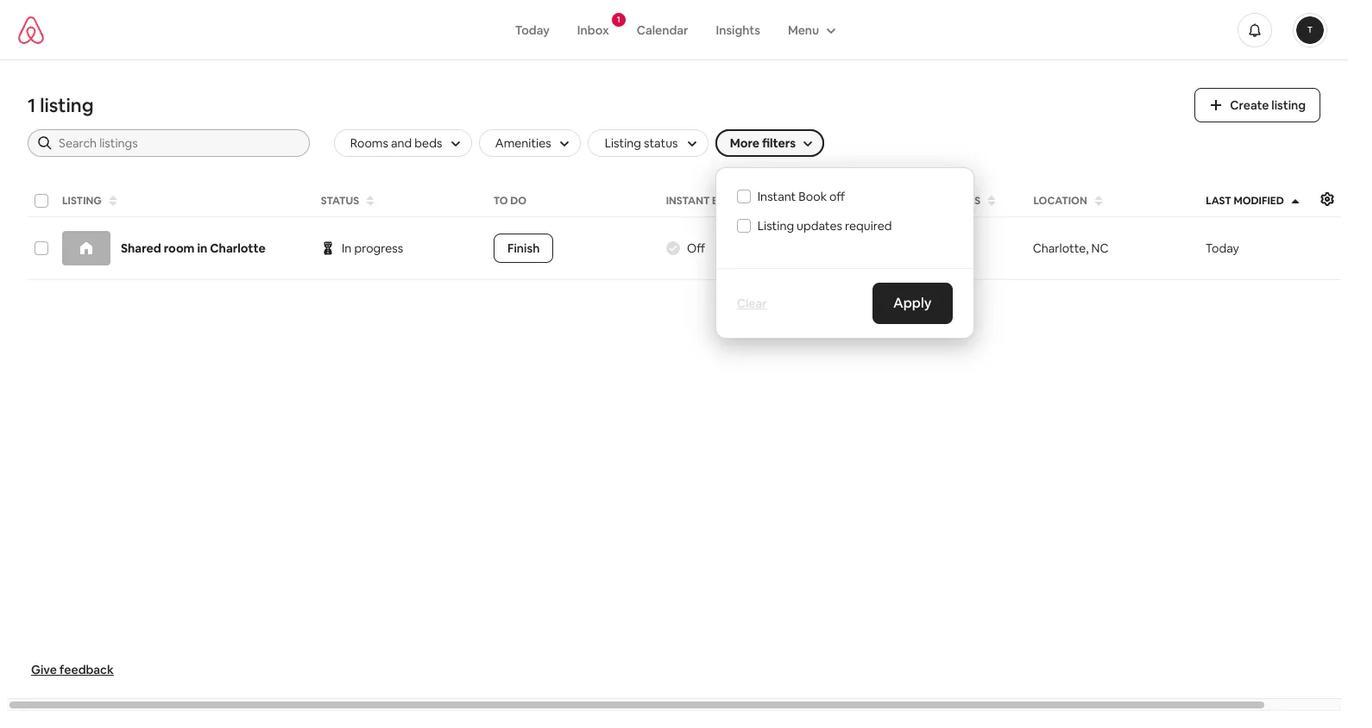 Task type: vqa. For each thing, say whether or not it's contained in the screenshot.
finish
yes



Task type: describe. For each thing, give the bounding box(es) containing it.
today link
[[501, 13, 563, 46]]

instant book button
[[661, 189, 764, 213]]

last
[[1205, 194, 1231, 208]]

menu
[[788, 22, 819, 38]]

location button
[[1028, 189, 1197, 213]]

bedrooms
[[772, 194, 831, 208]]

instant book off
[[757, 189, 845, 205]]

shared
[[121, 241, 161, 256]]

progress
[[354, 241, 403, 256]]

menu button
[[774, 13, 847, 46]]

in
[[197, 241, 207, 256]]

listing updates required
[[757, 218, 892, 234]]

in
[[342, 241, 352, 256]]

create listing link
[[1195, 88, 1320, 123]]

charlotte, nc
[[1033, 241, 1109, 256]]

create listing
[[1230, 98, 1306, 113]]

finish
[[507, 241, 540, 256]]

nc
[[1091, 241, 1109, 256]]

give feedback
[[31, 663, 114, 678]]

calendar link
[[623, 13, 702, 46]]

create
[[1230, 98, 1269, 113]]

book for instant book
[[712, 194, 743, 208]]

more filters button
[[715, 129, 824, 157]]

location
[[1033, 194, 1087, 208]]

1 listing
[[28, 93, 94, 117]]

shared room in charlotte
[[121, 241, 266, 256]]

1 vertical spatial 1
[[28, 93, 36, 117]]

required
[[845, 218, 892, 234]]

give
[[31, 663, 57, 678]]

feedback
[[59, 663, 114, 678]]

instant for instant book
[[666, 194, 710, 208]]

filters
[[762, 135, 796, 151]]

room
[[164, 241, 195, 256]]

instant book off image
[[666, 242, 680, 255]]

updates
[[797, 218, 842, 234]]

1 inside inbox 1 calendar
[[617, 13, 620, 25]]

1 listing heading
[[28, 93, 1174, 117]]

status
[[321, 194, 359, 208]]

0 horizontal spatial today
[[515, 22, 550, 38]]

status button
[[316, 189, 485, 213]]

last modified
[[1205, 194, 1284, 208]]

off
[[687, 241, 705, 256]]

apply button
[[873, 283, 953, 324]]

modified
[[1233, 194, 1284, 208]]



Task type: locate. For each thing, give the bounding box(es) containing it.
book inside button
[[712, 194, 743, 208]]

listing for listing
[[62, 194, 102, 208]]

today down last
[[1205, 241, 1239, 256]]

1
[[617, 13, 620, 25], [28, 93, 36, 117]]

listing for 1 listing
[[40, 93, 94, 117]]

1 horizontal spatial 1
[[617, 13, 620, 25]]

clear button
[[730, 289, 774, 318]]

instant down filters
[[757, 189, 796, 205]]

listing
[[40, 93, 94, 117], [1272, 98, 1306, 113]]

book
[[799, 189, 827, 205], [712, 194, 743, 208]]

today
[[515, 22, 550, 38], [1205, 241, 1239, 256]]

0 horizontal spatial listing
[[62, 194, 102, 208]]

listing inside button
[[62, 194, 102, 208]]

give feedback button
[[24, 656, 121, 685]]

1 horizontal spatial listing
[[757, 218, 794, 234]]

1 vertical spatial listing
[[757, 218, 794, 234]]

book for instant book off
[[799, 189, 827, 205]]

instant up off
[[666, 194, 710, 208]]

0 horizontal spatial instant
[[666, 194, 710, 208]]

inbox
[[577, 22, 609, 38]]

1 horizontal spatial today
[[1205, 241, 1239, 256]]

instant book
[[666, 194, 743, 208]]

inbox 1 calendar
[[577, 13, 688, 38]]

0 horizontal spatial listing
[[40, 93, 94, 117]]

instant
[[757, 189, 796, 205], [666, 194, 710, 208]]

in progress
[[342, 241, 403, 256]]

1 horizontal spatial instant
[[757, 189, 796, 205]]

calendar
[[637, 22, 688, 38]]

insights
[[716, 22, 760, 38]]

listing for create listing
[[1272, 98, 1306, 113]]

finish link
[[494, 234, 553, 263]]

listing inside apply dialog
[[757, 218, 794, 234]]

Search text field
[[59, 135, 298, 152]]

baths
[[946, 194, 980, 208]]

listing button
[[57, 189, 312, 213]]

clear
[[737, 296, 767, 312]]

apply dialog
[[715, 167, 974, 339]]

0 vertical spatial today
[[515, 22, 550, 38]]

insights link
[[702, 13, 774, 46]]

baths button
[[941, 189, 1024, 213]]

0 horizontal spatial book
[[712, 194, 743, 208]]

book inside apply dialog
[[799, 189, 827, 205]]

listing inside 'link'
[[1272, 98, 1306, 113]]

more filters
[[730, 135, 796, 151]]

charlotte,
[[1033, 241, 1089, 256]]

more
[[730, 135, 759, 151]]

1 horizontal spatial listing
[[1272, 98, 1306, 113]]

apply
[[893, 294, 932, 312]]

0 horizontal spatial 1
[[28, 93, 36, 117]]

1 vertical spatial today
[[1205, 241, 1239, 256]]

off
[[829, 189, 845, 205]]

book left off on the top right
[[799, 189, 827, 205]]

charlotte
[[210, 241, 266, 256]]

bedrooms button
[[767, 189, 851, 213]]

listing for listing updates required
[[757, 218, 794, 234]]

listing
[[62, 194, 102, 208], [757, 218, 794, 234]]

0 vertical spatial listing
[[62, 194, 102, 208]]

1 horizontal spatial book
[[799, 189, 827, 205]]

main navigation menu image
[[1296, 16, 1324, 44]]

instant inside button
[[666, 194, 710, 208]]

0 vertical spatial 1
[[617, 13, 620, 25]]

instant for instant book off
[[757, 189, 796, 205]]

last modified button
[[1200, 189, 1348, 213]]

today left inbox
[[515, 22, 550, 38]]

instant inside apply dialog
[[757, 189, 796, 205]]

book down more
[[712, 194, 743, 208]]



